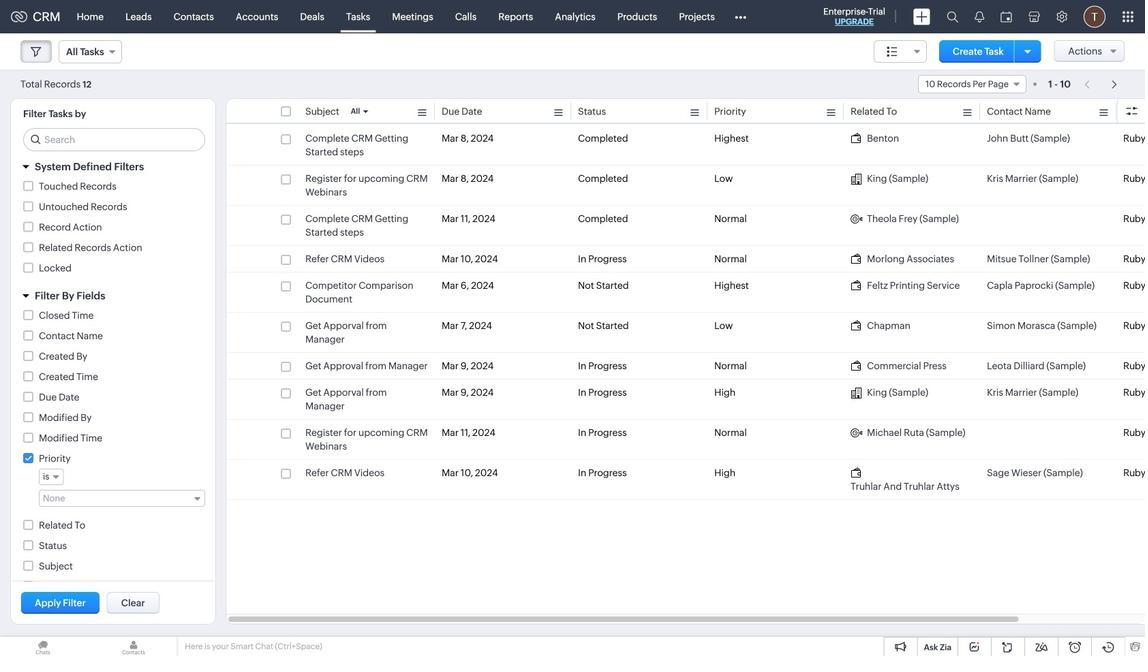 Task type: locate. For each thing, give the bounding box(es) containing it.
size image
[[887, 46, 898, 58]]

signals image
[[975, 11, 985, 22]]

None field
[[59, 40, 122, 63], [874, 40, 927, 63], [918, 75, 1027, 93], [39, 469, 64, 485], [39, 490, 205, 507], [59, 40, 122, 63], [918, 75, 1027, 93], [39, 469, 64, 485]]

search image
[[947, 11, 959, 22]]

logo image
[[11, 11, 27, 22]]

none field size
[[874, 40, 927, 63]]

profile element
[[1076, 0, 1114, 33]]

chats image
[[0, 637, 86, 657]]

Search text field
[[24, 129, 205, 151]]

row group
[[226, 125, 1145, 500]]

create menu element
[[905, 0, 939, 33]]



Task type: describe. For each thing, give the bounding box(es) containing it.
none field 'none'
[[39, 490, 205, 507]]

create menu image
[[914, 9, 931, 25]]

calendar image
[[1001, 11, 1012, 22]]

profile image
[[1084, 6, 1106, 28]]

contacts image
[[91, 637, 177, 657]]

signals element
[[967, 0, 993, 33]]

None text field
[[43, 494, 188, 504]]

Other Modules field
[[726, 6, 755, 28]]

search element
[[939, 0, 967, 33]]



Task type: vqa. For each thing, say whether or not it's contained in the screenshot.
None 'field'
yes



